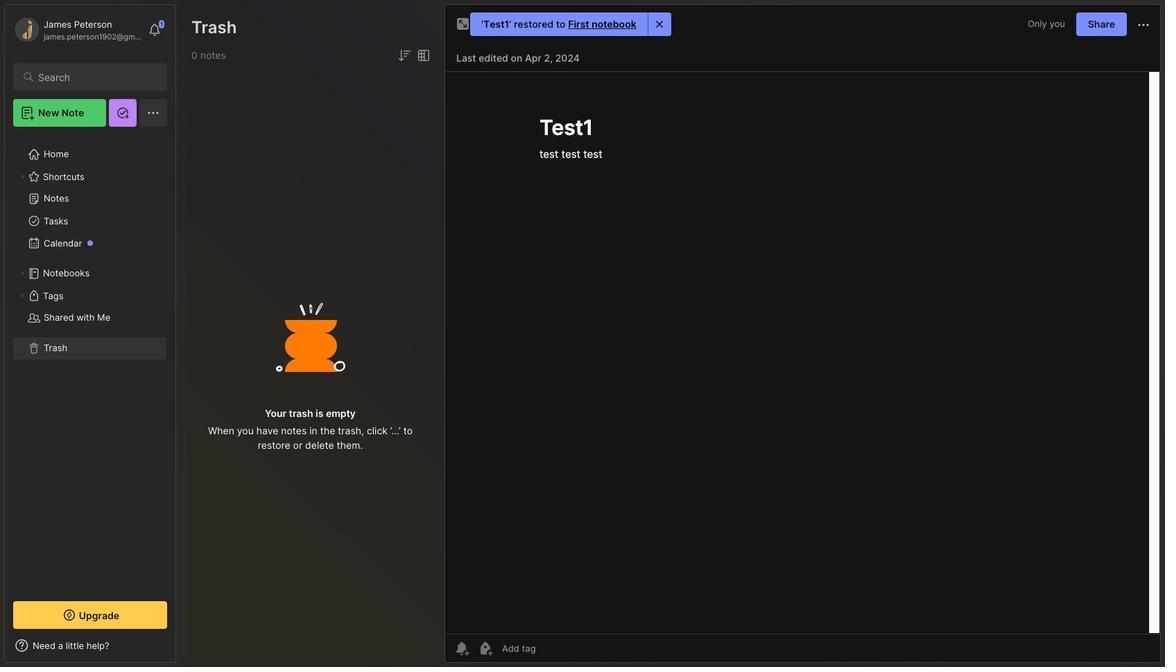 Task type: locate. For each thing, give the bounding box(es) containing it.
Search text field
[[38, 71, 155, 84]]

main element
[[0, 0, 180, 668]]

click to collapse image
[[175, 642, 186, 659]]

none search field inside main element
[[38, 69, 155, 85]]

Note Editor text field
[[445, 71, 1160, 635]]

WHAT'S NEW field
[[5, 635, 175, 657]]

tree
[[5, 135, 175, 589]]

alert
[[470, 12, 671, 36]]

add a reminder image
[[454, 641, 470, 657]]

None search field
[[38, 69, 155, 85]]

add tag image
[[477, 641, 494, 657]]



Task type: vqa. For each thing, say whether or not it's contained in the screenshot.
right Notes
no



Task type: describe. For each thing, give the bounding box(es) containing it.
expand tags image
[[18, 292, 26, 300]]

More actions field
[[1135, 15, 1152, 33]]

Add tag field
[[501, 643, 605, 655]]

more actions image
[[1135, 17, 1152, 33]]

Sort options field
[[396, 47, 413, 64]]

expand notebooks image
[[18, 270, 26, 278]]

tree inside main element
[[5, 135, 175, 589]]

Account field
[[13, 16, 141, 44]]

View options field
[[413, 47, 432, 64]]

expand note image
[[455, 16, 472, 33]]

note window element
[[445, 4, 1161, 667]]



